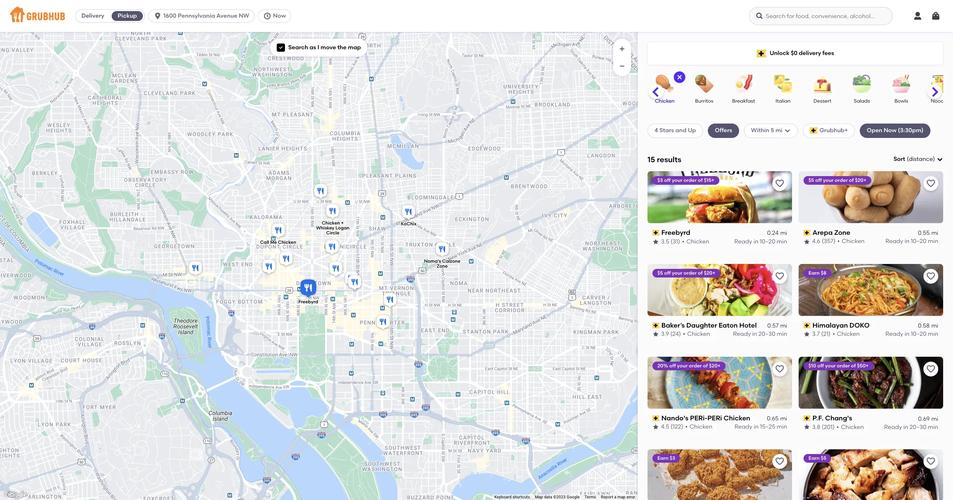 Task type: locate. For each thing, give the bounding box(es) containing it.
of for baker's daughter eaton hotel
[[698, 270, 703, 276]]

svg image
[[913, 11, 923, 21], [154, 12, 162, 20], [263, 12, 271, 20], [756, 12, 764, 20], [937, 156, 943, 163]]

order
[[684, 177, 697, 183], [835, 177, 848, 183], [684, 270, 697, 276], [689, 363, 702, 369], [837, 363, 850, 369]]

$3
[[658, 177, 663, 183], [670, 456, 675, 461]]

i
[[318, 44, 319, 51]]

off for p.f. chang's
[[818, 363, 824, 369]]

0.69
[[918, 415, 930, 422]]

10–20 down the 0.55
[[911, 238, 927, 245]]

0 horizontal spatial $3
[[658, 177, 663, 183]]

star icon image left 3.5
[[653, 238, 659, 245]]

• chicken for p.f. chang's
[[837, 424, 864, 431]]

ready in 10–20 min down 0.24
[[735, 238, 787, 245]]

grubhub plus flag logo image
[[757, 49, 767, 57], [810, 128, 818, 134]]

chicken
[[655, 98, 675, 104], [322, 221, 340, 226], [687, 238, 709, 245], [842, 238, 865, 245], [278, 240, 296, 245], [687, 331, 710, 338], [837, 331, 860, 338], [724, 414, 750, 422], [690, 424, 713, 431], [841, 424, 864, 431]]

2 vertical spatial $20+
[[709, 363, 721, 369]]

$0
[[791, 50, 798, 57]]

15
[[648, 155, 655, 164]]

your for freebyrd
[[672, 177, 683, 183]]

shortcuts
[[513, 495, 530, 499]]

1 save this restaurant image from the top
[[775, 271, 785, 281]]

call me chicken image
[[270, 222, 286, 240]]

burritos
[[695, 98, 714, 104]]

min down the 0.69 mi
[[928, 424, 939, 431]]

order for p.f. chang's
[[837, 363, 850, 369]]

zone down noma's calzone zone icon
[[437, 264, 448, 269]]

map right the
[[348, 44, 361, 51]]

ready in 10–20 min
[[735, 238, 787, 245], [886, 238, 939, 245], [886, 331, 939, 338]]

sort ( distance )
[[894, 156, 935, 163]]

calzone
[[442, 259, 460, 264]]

save this restaurant image for freebyrd
[[775, 179, 785, 188]]

10–20 down 0.24
[[760, 238, 776, 245]]

ready in 10–20 min for freebyrd
[[735, 238, 787, 245]]

1 vertical spatial zone
[[437, 264, 448, 269]]

pickup button
[[110, 9, 145, 23]]

chicken image
[[651, 75, 679, 93]]

1 vertical spatial map
[[618, 495, 626, 499]]

20–30 for p.f. chang's
[[910, 424, 927, 431]]

save this restaurant image down the 15–25
[[775, 457, 785, 467]]

arepa zone logo image
[[799, 171, 943, 223]]

map
[[535, 495, 543, 499]]

freebyrd
[[662, 229, 691, 236], [298, 299, 318, 305]]

1 vertical spatial ready in 20–30 min
[[884, 424, 939, 431]]

3.7 (21)
[[812, 331, 831, 338]]

of for arepa zone
[[849, 177, 854, 183]]

subscription pass image for himalayan doko
[[804, 323, 811, 329]]

1 horizontal spatial $5 off your order of $20+
[[809, 177, 867, 183]]

0 vertical spatial $20+
[[855, 177, 867, 183]]

1 vertical spatial $20+
[[704, 270, 716, 276]]

• for freebyrd
[[682, 238, 685, 245]]

0 horizontal spatial 20–30
[[759, 331, 776, 338]]

order for freebyrd
[[684, 177, 697, 183]]

plus icon image
[[618, 45, 626, 53]]

mi right 0.24
[[780, 230, 787, 237]]

• chicken for arepa zone
[[838, 238, 865, 245]]

chicken down chang's at the right bottom of page
[[841, 424, 864, 431]]

0 vertical spatial save this restaurant image
[[775, 271, 785, 281]]

open now (3:30pm)
[[867, 127, 924, 134]]

of for nando's peri-peri chicken
[[703, 363, 708, 369]]

2 vertical spatial save this restaurant image
[[775, 457, 785, 467]]

p.f. chang's  logo image
[[799, 357, 943, 409]]

$20+
[[855, 177, 867, 183], [704, 270, 716, 276], [709, 363, 721, 369]]

4.5 (122)
[[661, 424, 683, 431]]

0 horizontal spatial now
[[273, 12, 286, 19]]

offers
[[715, 127, 732, 134]]

0 horizontal spatial zone
[[437, 264, 448, 269]]

grubhub plus flag logo image for unlock $0 delivery fees
[[757, 49, 767, 57]]

10–20 for arepa zone
[[911, 238, 927, 245]]

italian
[[776, 98, 791, 104]]

2 save this restaurant image from the top
[[775, 364, 785, 374]]

min down 0.55 mi
[[928, 238, 939, 245]]

•
[[682, 238, 685, 245], [838, 238, 840, 245], [683, 331, 685, 338], [833, 331, 835, 338], [685, 424, 688, 431], [837, 424, 839, 431]]

p.f. chang's
[[813, 414, 852, 422]]

mi right '0.58'
[[932, 322, 939, 329]]

earn for earn $8
[[809, 270, 820, 276]]

in for nando's peri-peri chicken
[[754, 424, 759, 431]]

doko
[[850, 321, 870, 329]]

1 vertical spatial 20–30
[[910, 424, 927, 431]]

min for freebyrd
[[777, 238, 787, 245]]

save this restaurant image left earn $8
[[775, 271, 785, 281]]

1 horizontal spatial zone
[[834, 229, 851, 236]]

1 horizontal spatial 20–30
[[910, 424, 927, 431]]

min for himalayan doko
[[928, 331, 939, 338]]

1 horizontal spatial grubhub plus flag logo image
[[810, 128, 818, 134]]

subscription pass image for arepa zone
[[804, 230, 811, 236]]

ready in 10–20 min down the 0.55
[[886, 238, 939, 245]]

mi for peri-
[[780, 415, 787, 422]]

0 vertical spatial ready in 20–30 min
[[733, 331, 787, 338]]

save this restaurant image
[[775, 271, 785, 281], [775, 364, 785, 374], [775, 457, 785, 467]]

• chicken down chang's at the right bottom of page
[[837, 424, 864, 431]]

nando's
[[662, 414, 689, 422]]

20%
[[658, 363, 668, 369]]

eaton
[[719, 321, 738, 329]]

• chicken right (31)
[[682, 238, 709, 245]]

0 horizontal spatial map
[[348, 44, 361, 51]]

1 horizontal spatial ready in 20–30 min
[[884, 424, 939, 431]]

seoulspice image
[[375, 314, 391, 332]]

0 horizontal spatial freebyrd
[[298, 299, 318, 305]]

star icon image left 4.6
[[804, 238, 810, 245]]

ready in 10–20 min down '0.58'
[[886, 331, 939, 338]]

sort
[[894, 156, 905, 163]]

star icon image left 3.7
[[804, 331, 810, 338]]

chicken down arepa zone
[[842, 238, 865, 245]]

min for baker's daughter eaton hotel
[[777, 331, 787, 338]]

unlock $0 delivery fees
[[770, 50, 834, 57]]

earn down 3.8
[[809, 456, 820, 461]]

chicken up 'circle'
[[322, 221, 340, 226]]

save this restaurant image for nando's peri-peri chicken
[[775, 364, 785, 374]]

0 vertical spatial grubhub plus flag logo image
[[757, 49, 767, 57]]

terms
[[585, 495, 596, 499]]

breakfast image
[[729, 75, 758, 93]]

himalayan doko logo image
[[799, 264, 943, 316]]

star icon image
[[653, 238, 659, 245], [804, 238, 810, 245], [653, 331, 659, 338], [804, 331, 810, 338], [653, 424, 659, 431], [804, 424, 810, 431]]

2 horizontal spatial $5
[[821, 456, 827, 461]]

10–20 for freebyrd
[[760, 238, 776, 245]]

• down chang's at the right bottom of page
[[837, 424, 839, 431]]

delivery button
[[76, 9, 110, 23]]

subscription pass image
[[653, 230, 660, 236], [804, 230, 811, 236], [653, 323, 660, 329], [804, 323, 811, 329], [653, 416, 660, 421]]

peri
[[708, 414, 722, 422]]

zone inside noma's calzone zone
[[437, 264, 448, 269]]

main navigation navigation
[[0, 0, 953, 32]]

zone
[[834, 229, 851, 236], [437, 264, 448, 269]]

chicken right me
[[278, 240, 296, 245]]

stars
[[660, 127, 674, 134]]

burritos image
[[690, 75, 719, 93]]

0 vertical spatial $5
[[809, 177, 814, 183]]

svg image inside main navigation navigation
[[931, 11, 941, 21]]

save this restaurant button for nando's peri-peri chicken
[[773, 362, 787, 376]]

ready for arepa zone
[[886, 238, 903, 245]]

1 vertical spatial now
[[884, 127, 897, 134]]

grubhub plus flag logo image left grubhub+
[[810, 128, 818, 134]]

• chicken for baker's daughter eaton hotel
[[683, 331, 710, 338]]

0 vertical spatial $3
[[658, 177, 663, 183]]

0 vertical spatial 20–30
[[759, 331, 776, 338]]

subscription pass image for nando's peri-peri chicken
[[653, 416, 660, 421]]

as
[[310, 44, 316, 51]]

svg image
[[931, 11, 941, 21], [278, 45, 283, 50], [676, 74, 683, 81], [784, 128, 791, 134]]

$3 down 4.5 (122)
[[670, 456, 675, 461]]

1 vertical spatial grubhub plus flag logo image
[[810, 128, 818, 134]]

save this restaurant image for baker's daughter eaton hotel
[[775, 271, 785, 281]]

• right "(24)" at the right
[[683, 331, 685, 338]]

3.5 (31)
[[661, 238, 680, 245]]

0.69 mi
[[918, 415, 939, 422]]

in
[[754, 238, 759, 245], [905, 238, 910, 245], [752, 331, 757, 338], [905, 331, 910, 338], [754, 424, 759, 431], [904, 424, 909, 431]]

daughter
[[687, 321, 717, 329]]

save this restaurant image
[[775, 179, 785, 188], [926, 179, 936, 188], [926, 271, 936, 281], [926, 364, 936, 374], [926, 457, 936, 467]]

20–30 down 0.69
[[910, 424, 927, 431]]

off for baker's daughter eaton hotel
[[664, 270, 671, 276]]

map right the a
[[618, 495, 626, 499]]

arepa
[[813, 229, 833, 236]]

mi
[[776, 127, 783, 134], [780, 230, 787, 237], [932, 230, 939, 237], [780, 322, 787, 329], [932, 322, 939, 329], [780, 415, 787, 422], [932, 415, 939, 422]]

mi right the 0.57
[[780, 322, 787, 329]]

error
[[627, 495, 635, 499]]

20–30 down the 0.57
[[759, 331, 776, 338]]

spice 6 modern indian image
[[382, 292, 398, 310]]

nw
[[239, 12, 249, 19]]

earn left $8
[[809, 270, 820, 276]]

1 vertical spatial $3
[[670, 456, 675, 461]]

1 horizontal spatial $5
[[809, 177, 814, 183]]

up
[[688, 127, 696, 134]]

italian image
[[769, 75, 798, 93]]

• right (357)
[[838, 238, 840, 245]]

mi for chang's
[[932, 415, 939, 422]]

• right (122)
[[685, 424, 688, 431]]

map data ©2023 google
[[535, 495, 580, 499]]

ready in 20–30 min
[[733, 331, 787, 338], [884, 424, 939, 431]]

now right the open
[[884, 127, 897, 134]]

chicken + whiskey logan circle image
[[324, 203, 341, 221]]

• right (31)
[[682, 238, 685, 245]]

your for p.f. chang's
[[825, 363, 836, 369]]

save this restaurant image for arepa zone
[[926, 179, 936, 188]]

minus icon image
[[618, 62, 626, 70]]

1 horizontal spatial freebyrd
[[662, 229, 691, 236]]

map
[[348, 44, 361, 51], [618, 495, 626, 499]]

• right "(21)"
[[833, 331, 835, 338]]

• chicken down daughter
[[683, 331, 710, 338]]

• chicken down himalayan doko on the right of the page
[[833, 331, 860, 338]]

0.57
[[768, 322, 779, 329]]

15 results
[[648, 155, 682, 164]]

None field
[[894, 155, 943, 164]]

star icon image for freebyrd
[[653, 238, 659, 245]]

3.9 (24)
[[661, 331, 681, 338]]

baker's daughter eaton hotel image
[[343, 270, 360, 288]]

0.57 mi
[[768, 322, 787, 329]]

0 horizontal spatial $5
[[658, 270, 663, 276]]

2 vertical spatial $5
[[821, 456, 827, 461]]

six street eats image
[[187, 260, 204, 278]]

0 vertical spatial $5 off your order of $20+
[[809, 177, 867, 183]]

noodles
[[931, 98, 951, 104]]

within 5 mi
[[751, 127, 783, 134]]

popeyes image
[[324, 239, 340, 257]]

subscription pass image for freebyrd
[[653, 230, 660, 236]]

fees
[[823, 50, 834, 57]]

min down 0.65 mi
[[777, 424, 787, 431]]

mi right the 0.55
[[932, 230, 939, 237]]

min for nando's peri-peri chicken
[[777, 424, 787, 431]]

• for arepa zone
[[838, 238, 840, 245]]

himalayan doko image
[[346, 274, 363, 292]]

• chicken down arepa zone
[[838, 238, 865, 245]]

now right "nw"
[[273, 12, 286, 19]]

subscription pass image for baker's daughter eaton hotel
[[653, 323, 660, 329]]

ready in 10–20 min for himalayan doko
[[886, 331, 939, 338]]

min down 0.24 mi
[[777, 238, 787, 245]]

0 vertical spatial freebyrd
[[662, 229, 691, 236]]

mi for daughter
[[780, 322, 787, 329]]

0 horizontal spatial $5 off your order of $20+
[[658, 270, 716, 276]]

$5
[[809, 177, 814, 183], [658, 270, 663, 276], [821, 456, 827, 461]]

(3:30pm)
[[898, 127, 924, 134]]

ready for freebyrd
[[735, 238, 752, 245]]

1 vertical spatial save this restaurant image
[[775, 364, 785, 374]]

now inside button
[[273, 12, 286, 19]]

svg image inside "1600 pennsylvania avenue nw" button
[[154, 12, 162, 20]]

keyboard shortcuts
[[494, 495, 530, 499]]

mi right 0.65
[[780, 415, 787, 422]]

a
[[614, 495, 617, 499]]

none field containing sort
[[894, 155, 943, 164]]

0 vertical spatial now
[[273, 12, 286, 19]]

• for nando's peri-peri chicken
[[685, 424, 688, 431]]

1 vertical spatial $5 off your order of $20+
[[658, 270, 716, 276]]

star icon image left 3.9
[[653, 331, 659, 338]]

baker's daughter eaton hotel logo image
[[648, 264, 792, 316]]

20–30 for baker's daughter eaton hotel
[[759, 331, 776, 338]]

bowls image
[[887, 75, 916, 93]]

• chicken down peri-
[[685, 424, 713, 431]]

min down 0.57 mi
[[777, 331, 787, 338]]

10–20 for himalayan doko
[[911, 331, 927, 338]]

report a map error link
[[601, 495, 635, 499]]

grubhub plus flag logo image left unlock
[[757, 49, 767, 57]]

noma's calzone zone
[[424, 259, 460, 269]]

of for p.f. chang's
[[851, 363, 856, 369]]

0 horizontal spatial grubhub plus flag logo image
[[757, 49, 767, 57]]

save this restaurant button for p.f. chang's
[[924, 362, 939, 376]]

dessert
[[814, 98, 832, 104]]

freebyrd image
[[298, 278, 318, 300]]

noodles image
[[927, 75, 953, 93]]

chicken inside chicken + whiskey logan circle
[[322, 221, 340, 226]]

• for himalayan doko
[[833, 331, 835, 338]]

earn for earn $5
[[809, 456, 820, 461]]

star icon image left 4.5
[[653, 424, 659, 431]]

mi right 0.69
[[932, 415, 939, 422]]

4.5
[[661, 424, 669, 431]]

1 vertical spatial $5
[[658, 270, 663, 276]]

star icon image down subscription pass icon
[[804, 424, 810, 431]]

ready for himalayan doko
[[886, 331, 903, 338]]

off for freebyrd
[[664, 177, 671, 183]]

(201)
[[822, 424, 835, 431]]

• chicken
[[682, 238, 709, 245], [838, 238, 865, 245], [683, 331, 710, 338], [833, 331, 860, 338], [685, 424, 713, 431], [837, 424, 864, 431]]

$3 down 15 results
[[658, 177, 663, 183]]

ready in 20–30 min down hotel
[[733, 331, 787, 338]]

0 horizontal spatial ready in 20–30 min
[[733, 331, 787, 338]]

10–20 down '0.58'
[[911, 331, 927, 338]]

3.5
[[661, 238, 669, 245]]

chicken down peri-
[[690, 424, 713, 431]]

earn down 4.5
[[658, 456, 669, 461]]

$8
[[821, 270, 827, 276]]

save this restaurant image left $10
[[775, 364, 785, 374]]

ready in 20–30 min down 0.69
[[884, 424, 939, 431]]

terms link
[[585, 495, 596, 499]]

dessert image
[[808, 75, 837, 93]]

min down 0.58 mi at the bottom right of page
[[928, 331, 939, 338]]

1 vertical spatial freebyrd
[[298, 299, 318, 305]]

zone up (357)
[[834, 229, 851, 236]]



Task type: vqa. For each thing, say whether or not it's contained in the screenshot.
$5 off your order of $20+ to the left
yes



Task type: describe. For each thing, give the bounding box(es) containing it.
$5 off your order of $20+ for zone
[[809, 177, 867, 183]]

0 vertical spatial map
[[348, 44, 361, 51]]

subscription pass image
[[804, 416, 811, 421]]

chicken + whiskey logan circle
[[316, 221, 349, 236]]

of for freebyrd
[[698, 177, 703, 183]]

$20+ for peri-
[[709, 363, 721, 369]]

salads image
[[848, 75, 877, 93]]

star icon image for arepa zone
[[804, 238, 810, 245]]

now button
[[258, 9, 295, 23]]

report a map error
[[601, 495, 635, 499]]

$50+
[[857, 363, 869, 369]]

keyboard
[[494, 495, 512, 499]]

save this restaurant image for himalayan doko
[[926, 271, 936, 281]]

in for himalayan doko
[[905, 331, 910, 338]]

star icon image for himalayan doko
[[804, 331, 810, 338]]

save this restaurant button for freebyrd
[[773, 176, 787, 191]]

circle
[[326, 231, 339, 236]]

kochix
[[401, 221, 416, 227]]

$10 off your order of $50+
[[809, 363, 869, 369]]

call
[[260, 240, 269, 245]]

p.f. chang's image
[[261, 258, 277, 276]]

$5 for arepa zone
[[809, 177, 814, 183]]

20% off your order of $20+
[[658, 363, 721, 369]]

grubhub+
[[820, 127, 848, 134]]

save this restaurant button for baker's daughter eaton hotel
[[773, 269, 787, 284]]

save this restaurant button for arepa zone
[[924, 176, 939, 191]]

chicken right 'peri'
[[724, 414, 750, 422]]

nando's peri-peri chicken
[[662, 414, 750, 422]]

pennsylvania
[[178, 12, 215, 19]]

in for freebyrd
[[754, 238, 759, 245]]

chang's
[[825, 414, 852, 422]]

+
[[341, 221, 344, 226]]

3.7
[[812, 331, 820, 338]]

star icon image for nando's peri-peri chicken
[[653, 424, 659, 431]]

$15+
[[704, 177, 715, 183]]

ready in 15–25 min
[[735, 424, 787, 431]]

chicken down daughter
[[687, 331, 710, 338]]

and
[[676, 127, 687, 134]]

$3 off your order of $15+
[[658, 177, 715, 183]]

himalayan
[[813, 321, 848, 329]]

mi right 5 at the top of the page
[[776, 127, 783, 134]]

0.65
[[767, 415, 779, 422]]

ready for p.f. chang's
[[884, 424, 902, 431]]

(357)
[[822, 238, 836, 245]]

1 horizontal spatial now
[[884, 127, 897, 134]]

ready for baker's daughter eaton hotel
[[733, 331, 751, 338]]

grubhub plus flag logo image for grubhub+
[[810, 128, 818, 134]]

your for baker's daughter eaton hotel
[[672, 270, 683, 276]]

hotel
[[740, 321, 757, 329]]

min for p.f. chang's
[[928, 424, 939, 431]]

star icon image for baker's daughter eaton hotel
[[653, 331, 659, 338]]

ready for nando's peri-peri chicken
[[735, 424, 753, 431]]

in for arepa zone
[[905, 238, 910, 245]]

5
[[771, 127, 774, 134]]

noma's
[[424, 259, 441, 264]]

search
[[288, 44, 308, 51]]

(21)
[[821, 331, 831, 338]]

star icon image for p.f. chang's
[[804, 424, 810, 431]]

noma's calzone zone image
[[434, 241, 450, 259]]

min for arepa zone
[[928, 238, 939, 245]]

(31)
[[671, 238, 680, 245]]

chicken down chicken image
[[655, 98, 675, 104]]

Search for food, convenience, alcohol... search field
[[749, 7, 893, 25]]

order for arepa zone
[[835, 177, 848, 183]]

save this restaurant image for p.f. chang's
[[926, 364, 936, 374]]

delivery
[[82, 12, 104, 19]]

in for p.f. chang's
[[904, 424, 909, 431]]

1600 pennsylvania avenue nw
[[164, 12, 249, 19]]

(
[[907, 156, 909, 163]]

distance
[[909, 156, 933, 163]]

move
[[321, 44, 336, 51]]

search as i move the map
[[288, 44, 361, 51]]

©2023
[[553, 495, 566, 499]]

0.58
[[918, 322, 930, 329]]

chicken right (31)
[[687, 238, 709, 245]]

arepa zone
[[813, 229, 851, 236]]

4.6 (357)
[[812, 238, 836, 245]]

0.65 mi
[[767, 415, 787, 422]]

4 stars and up
[[655, 127, 696, 134]]

p.f.
[[813, 414, 824, 422]]

results
[[657, 155, 682, 164]]

mi for doko
[[932, 322, 939, 329]]

0.55 mi
[[918, 230, 939, 237]]

0 vertical spatial zone
[[834, 229, 851, 236]]

unlock
[[770, 50, 790, 57]]

avenue
[[217, 12, 237, 19]]

• chicken for freebyrd
[[682, 238, 709, 245]]

logan
[[335, 226, 349, 231]]

4.6
[[812, 238, 821, 245]]

$5 for baker's daughter eaton hotel
[[658, 270, 663, 276]]

1 horizontal spatial $3
[[670, 456, 675, 461]]

earn $8
[[809, 270, 827, 276]]

map region
[[0, 0, 735, 500]]

3 save this restaurant image from the top
[[775, 457, 785, 467]]

$5 off your order of $20+ for daughter
[[658, 270, 716, 276]]

svg image inside now button
[[263, 12, 271, 20]]

popeyes logo image
[[648, 450, 792, 500]]

15–25
[[760, 424, 776, 431]]

nando's peri-peri chicken logo image
[[648, 357, 792, 409]]

pickup
[[118, 12, 137, 19]]

$20+ for zone
[[855, 177, 867, 183]]

3.9
[[661, 331, 669, 338]]

)
[[933, 156, 935, 163]]

google
[[567, 495, 580, 499]]

arepa zone image
[[328, 260, 344, 278]]

• chicken for nando's peri-peri chicken
[[685, 424, 713, 431]]

ready in 10–20 min for arepa zone
[[886, 238, 939, 245]]

3.8
[[812, 424, 821, 431]]

your for arepa zone
[[823, 177, 834, 183]]

nando's peri-peri chicken image
[[278, 251, 294, 269]]

baker's
[[662, 321, 685, 329]]

earn $5
[[809, 456, 827, 461]]

freebyrd inside the map region
[[298, 299, 318, 305]]

• chicken for himalayan doko
[[833, 331, 860, 338]]

0.58 mi
[[918, 322, 939, 329]]

freebyrd  logo image
[[648, 171, 792, 223]]

in for baker's daughter eaton hotel
[[752, 331, 757, 338]]

$10
[[809, 363, 816, 369]]

3.8 (201)
[[812, 424, 835, 431]]

earn $3
[[658, 456, 675, 461]]

your for nando's peri-peri chicken
[[677, 363, 688, 369]]

order for baker's daughter eaton hotel
[[684, 270, 697, 276]]

kochix image
[[400, 204, 417, 222]]

pizza corner image
[[312, 183, 329, 201]]

the
[[337, 44, 347, 51]]

earn for earn $3
[[658, 456, 669, 461]]

• for p.f. chang's
[[837, 424, 839, 431]]

mi for zone
[[932, 230, 939, 237]]

whiskey
[[316, 226, 334, 231]]

breakfast
[[732, 98, 755, 104]]

seoulspice logo image
[[799, 450, 943, 500]]

$20+ for daughter
[[704, 270, 716, 276]]

off for nando's peri-peri chicken
[[669, 363, 676, 369]]

off for arepa zone
[[815, 177, 822, 183]]

google image
[[2, 490, 29, 500]]

ready in 20–30 min for baker's daughter eaton hotel
[[733, 331, 787, 338]]

peri-
[[690, 414, 708, 422]]

order for nando's peri-peri chicken
[[689, 363, 702, 369]]

1 horizontal spatial map
[[618, 495, 626, 499]]

delivery
[[799, 50, 821, 57]]

chicken down himalayan doko on the right of the page
[[837, 331, 860, 338]]

(24)
[[671, 331, 681, 338]]

4
[[655, 127, 658, 134]]

call me chicken
[[260, 240, 296, 245]]

1600
[[164, 12, 176, 19]]

save this restaurant button for himalayan doko
[[924, 269, 939, 284]]

ready in 20–30 min for p.f. chang's
[[884, 424, 939, 431]]

• for baker's daughter eaton hotel
[[683, 331, 685, 338]]

data
[[544, 495, 552, 499]]

(122)
[[671, 424, 683, 431]]



